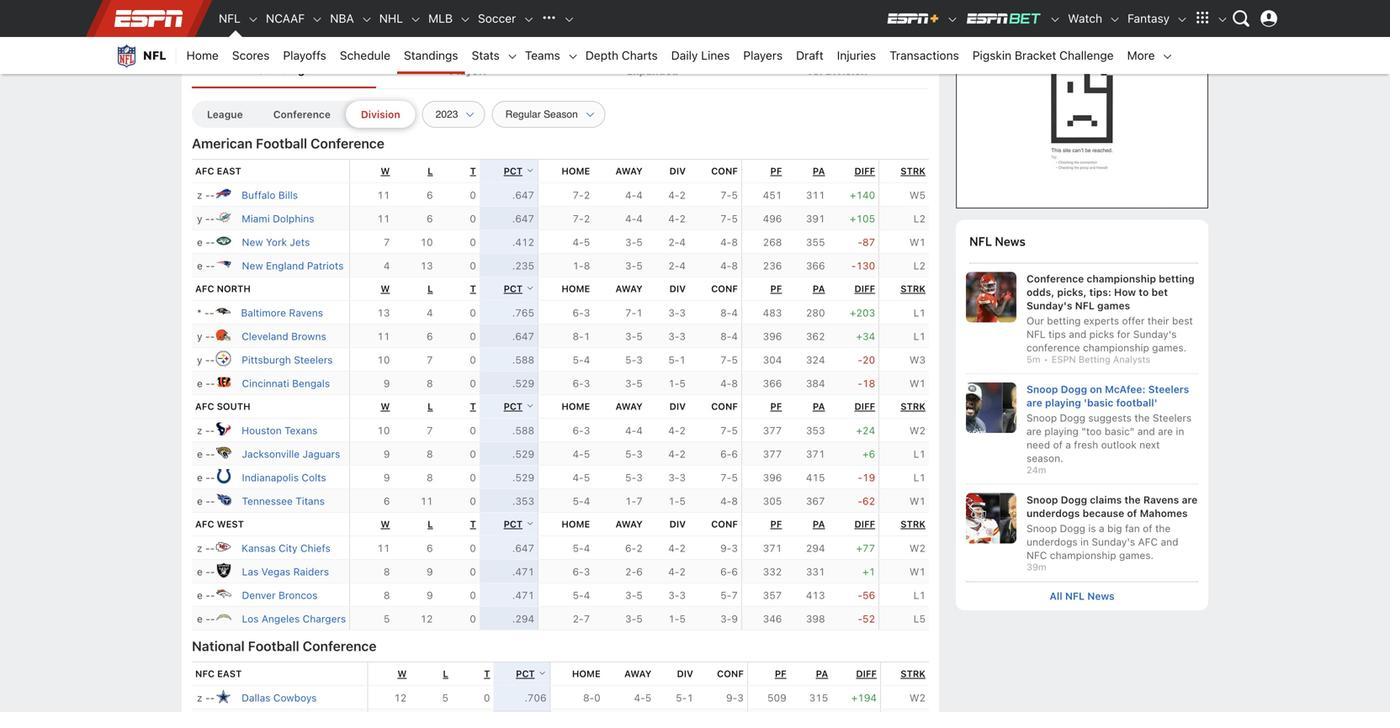 Task type: vqa. For each thing, say whether or not it's contained in the screenshot.


Task type: locate. For each thing, give the bounding box(es) containing it.
0 vertical spatial .529
[[512, 378, 535, 390]]

diff for 2nd strk link from the bottom
[[855, 520, 875, 530]]

5-1 for 5-3
[[669, 355, 686, 366]]

e -- up "ne" image
[[197, 237, 215, 248]]

2 4-2 from the top
[[669, 213, 686, 225]]

367
[[806, 496, 825, 508]]

sunday's down big
[[1092, 537, 1136, 549]]

2 l1 from the top
[[914, 331, 926, 343]]

2 vertical spatial 1-5
[[669, 614, 686, 626]]

z -- for dallas cowboys
[[197, 693, 215, 705]]

1 377 from the top
[[763, 425, 782, 437]]

1 vertical spatial 10
[[377, 355, 390, 366]]

e for las vegas raiders
[[197, 567, 203, 578]]

9 e from the top
[[197, 614, 203, 626]]

1 horizontal spatial 371
[[806, 449, 825, 461]]

transactions
[[890, 48, 959, 62]]

ind image
[[215, 468, 232, 485]]

analysts
[[1113, 354, 1151, 365]]

l1
[[914, 307, 926, 319], [914, 331, 926, 343], [914, 449, 926, 461], [914, 472, 926, 484], [914, 590, 926, 602]]

1 vertical spatial the
[[1125, 495, 1141, 506]]

diff for second strk link
[[855, 284, 875, 295]]

z -- down nfc east
[[197, 693, 215, 705]]

a
[[1066, 439, 1071, 451], [1099, 523, 1105, 535]]

9-3 for 371
[[721, 543, 738, 555]]

4-5 for 4-
[[573, 449, 590, 461]]

l for l link associated with t link associated with pf "link" related to second strk link's 'pa' 'link'
[[428, 284, 433, 295]]

e left ind image
[[197, 472, 203, 484]]

playing left the 'basic
[[1045, 397, 1081, 409]]

366 down the 355
[[806, 260, 825, 272]]

z -- for buffalo bills
[[197, 190, 215, 201]]

5 strk from the top
[[901, 669, 926, 680]]

0 vertical spatial w2
[[910, 425, 926, 437]]

0 for 384
[[470, 378, 476, 390]]

1 w2 from the top
[[910, 425, 926, 437]]

diff link down 130
[[855, 284, 875, 295]]

366 down the 304
[[763, 378, 782, 390]]

18
[[863, 378, 875, 390]]

0 vertical spatial championship
[[1087, 273, 1156, 285]]

1 snoop from the top
[[1027, 384, 1058, 396]]

3 5-3 from the top
[[625, 472, 643, 484]]

6 4-2 from the top
[[669, 567, 686, 578]]

pf link
[[771, 166, 782, 177], [771, 284, 782, 295], [771, 402, 782, 413], [771, 520, 782, 530], [775, 669, 787, 680]]

snoop dogg on mcafee: steelers are playing 'basic football' image
[[966, 383, 1017, 434]]

new down miami
[[242, 237, 263, 248]]

nfc up 39m
[[1027, 550, 1047, 562]]

t for t link for pf "link" related to 5th strk link from the top 'pa' 'link'
[[484, 669, 490, 680]]

4 6-3 from the top
[[573, 567, 590, 578]]

more link
[[1121, 37, 1162, 74]]

2 vertical spatial and
[[1161, 537, 1179, 549]]

w1 right 62
[[910, 496, 926, 508]]

4 5-4 from the top
[[573, 590, 590, 602]]

w2 right +24 at bottom right
[[910, 425, 926, 437]]

2 for 391
[[680, 213, 686, 225]]

t for t link associated with pf "link" for 'pa' 'link' corresponding to 2nd strk link from the bottom
[[470, 520, 476, 530]]

2 6-3 from the top
[[573, 378, 590, 390]]

z for buffalo bills
[[197, 190, 202, 201]]

l1 for +203
[[914, 307, 926, 319]]

0 horizontal spatial betting
[[1047, 315, 1081, 327]]

e -- up ind image
[[197, 449, 215, 461]]

4-4 for 377
[[625, 425, 643, 437]]

american
[[192, 136, 253, 152]]

0 vertical spatial y --
[[197, 213, 215, 225]]

home link
[[180, 37, 225, 74]]

1 vertical spatial and
[[1138, 426, 1155, 438]]

8 e -- from the top
[[197, 590, 215, 602]]

championship inside snoop dogg claims the ravens are underdogs because of mahomes snoop dogg is a big fan of the underdogs in sunday's afc and nfc championship games. 39m
[[1050, 550, 1117, 562]]

0 vertical spatial 5-3
[[625, 355, 643, 366]]

0 vertical spatial 371
[[806, 449, 825, 461]]

7-2 for 451
[[573, 190, 590, 201]]

1 y -- from the top
[[197, 213, 215, 225]]

daily lines link
[[665, 37, 737, 74]]

espn bet image left watch
[[1050, 14, 1062, 25]]

3 5-4 from the top
[[573, 543, 590, 555]]

experts
[[1084, 315, 1120, 327]]

chiefs
[[300, 543, 331, 555]]

strk for fifth strk link from the bottom of the page
[[901, 166, 926, 177]]

451
[[763, 190, 782, 201]]

pa link for second strk link
[[813, 284, 825, 295]]

mahomes
[[1140, 508, 1188, 520]]

new england patriots link
[[242, 260, 344, 272]]

diff down 130
[[855, 284, 875, 295]]

3 w2 from the top
[[910, 693, 926, 705]]

y for pittsburgh steelers
[[197, 355, 202, 366]]

1 vertical spatial sunday's
[[1134, 329, 1177, 340]]

championship
[[1087, 273, 1156, 285], [1083, 342, 1150, 354], [1050, 550, 1117, 562]]

snoop up need
[[1027, 412, 1057, 424]]

football for national
[[248, 639, 299, 655]]

3 4-2 from the top
[[669, 425, 686, 437]]

3 e -- from the top
[[197, 378, 215, 390]]

are
[[1027, 397, 1043, 409], [1027, 426, 1042, 438], [1158, 426, 1173, 438], [1182, 495, 1198, 506]]

the down the mahomes
[[1156, 523, 1171, 535]]

2 for 331
[[680, 567, 686, 578]]

3 3-3 from the top
[[669, 472, 686, 484]]

1 vertical spatial betting
[[1047, 315, 1081, 327]]

jaguars
[[303, 449, 340, 461]]

1 vertical spatial 7-2
[[573, 213, 590, 225]]

1 underdogs from the top
[[1027, 508, 1080, 520]]

nfl left home
[[143, 48, 166, 62]]

afc
[[195, 166, 214, 177], [195, 284, 214, 295], [195, 402, 214, 413], [195, 520, 214, 530], [1138, 537, 1158, 549]]

0 vertical spatial 6-6
[[721, 449, 738, 461]]

4-2 for 353
[[669, 425, 686, 437]]

9- for 509
[[726, 693, 738, 705]]

a left fresh
[[1066, 439, 1071, 451]]

browns
[[291, 331, 326, 343]]

1 5-4 from the top
[[573, 355, 590, 366]]

best
[[1173, 315, 1193, 327]]

ncaaf image
[[312, 14, 323, 25]]

mcafee:
[[1105, 384, 1146, 396]]

2 strk from the top
[[901, 284, 926, 295]]

2 z -- from the top
[[197, 425, 215, 437]]

1 7-5 from the top
[[721, 190, 738, 201]]

11 for 371
[[377, 543, 390, 555]]

w1 up l5
[[910, 567, 926, 578]]

w2 for +24
[[910, 425, 926, 437]]

pf for pf "link" associated with fifth strk link from the bottom of the page's 'pa' 'link'
[[771, 166, 782, 177]]

3 4-8 from the top
[[721, 378, 738, 390]]

2-6
[[625, 567, 643, 578]]

division link
[[346, 101, 416, 128]]

l2 for +105
[[914, 213, 926, 225]]

depth charts link
[[579, 37, 665, 74]]

las
[[242, 567, 259, 578]]

div for pf "link" associated with fifth strk link from the bottom of the page's 'pa' 'link'
[[670, 166, 686, 177]]

1 vertical spatial 13
[[377, 307, 390, 319]]

diff down -62
[[855, 520, 875, 530]]

l1 for +34
[[914, 331, 926, 343]]

underdogs up 39m
[[1027, 537, 1078, 549]]

afc up * --
[[195, 284, 214, 295]]

1 vertical spatial 9-
[[726, 693, 738, 705]]

1 horizontal spatial 13
[[420, 260, 433, 272]]

1 vertical spatial 396
[[763, 472, 782, 484]]

0 vertical spatial nfc
[[1027, 550, 1047, 562]]

0 vertical spatial 10
[[420, 237, 433, 248]]

0 vertical spatial division
[[826, 65, 868, 77]]

2 vertical spatial 5-3
[[625, 472, 643, 484]]

0 vertical spatial 377
[[763, 425, 782, 437]]

5 e -- from the top
[[197, 472, 215, 484]]

0 vertical spatial sunday's
[[1027, 300, 1073, 312]]

4 w1 from the top
[[910, 567, 926, 578]]

371 up 332
[[763, 543, 782, 555]]

0 vertical spatial playing
[[1045, 397, 1081, 409]]

z -- down afc south
[[197, 425, 215, 437]]

1 horizontal spatial 366
[[806, 260, 825, 272]]

of right the fan
[[1143, 523, 1153, 535]]

1 vertical spatial 366
[[763, 378, 782, 390]]

2 7-2 from the top
[[573, 213, 590, 225]]

more image
[[1162, 51, 1174, 62]]

sunday's down their
[[1134, 329, 1177, 340]]

e for new york jets
[[197, 237, 203, 248]]

0 vertical spatial 9-3
[[721, 543, 738, 555]]

t for t link corresponding to pf "link" for 3rd strk link from the top of the page 'pa' 'link'
[[470, 402, 476, 413]]

1 vertical spatial news
[[1088, 591, 1115, 603]]

kc image
[[215, 539, 232, 556]]

2 vertical spatial standings
[[257, 64, 311, 76]]

playoffs link
[[276, 37, 333, 74]]

3 e from the top
[[197, 378, 203, 390]]

standings inside tab list
[[257, 64, 311, 76]]

5-3
[[625, 355, 643, 366], [625, 449, 643, 461], [625, 472, 643, 484]]

scores
[[232, 48, 270, 62]]

in right basic"
[[1176, 426, 1185, 438]]

the right claims at the bottom right of the page
[[1125, 495, 1141, 506]]

w2 for +194
[[910, 693, 926, 705]]

pf link for fifth strk link from the bottom of the page's 'pa' 'link'
[[771, 166, 782, 177]]

snoop dogg suggests the steelers are playing "too basic" and are in need of a fresh outlook next season. element
[[1027, 410, 1199, 466]]

y -- down cle image
[[197, 355, 215, 366]]

of up season.
[[1053, 439, 1063, 451]]

10 for 5-4
[[377, 355, 390, 366]]

players link
[[737, 37, 790, 74]]

1 new from the top
[[242, 237, 263, 248]]

national
[[192, 639, 245, 655]]

diff link up +194
[[856, 669, 877, 680]]

snoop up 39m
[[1027, 523, 1057, 535]]

4 l1 from the top
[[914, 472, 926, 484]]

t link
[[470, 166, 476, 177], [470, 284, 476, 295], [470, 402, 476, 413], [470, 520, 476, 530], [484, 669, 490, 680]]

ten image
[[215, 492, 232, 509]]

e left lv image
[[197, 567, 203, 578]]

1 vertical spatial football
[[248, 639, 299, 655]]

stats link
[[465, 37, 507, 74]]

games. inside snoop dogg claims the ravens are underdogs because of mahomes snoop dogg is a big fan of the underdogs in sunday's afc and nfc championship games. 39m
[[1119, 550, 1154, 562]]

5-4 left 1-7
[[573, 496, 590, 508]]

conference
[[273, 109, 331, 121], [311, 136, 385, 152], [1027, 273, 1084, 285], [303, 639, 377, 655]]

pittsburgh steelers
[[242, 355, 333, 366]]

depth charts
[[586, 48, 658, 62]]

betting up tips
[[1047, 315, 1081, 327]]

2 396 from the top
[[763, 472, 782, 484]]

2 vertical spatial y
[[197, 355, 202, 366]]

e -- up national
[[197, 614, 215, 626]]

snoop dogg claims the ravens are underdogs because of mahomes element
[[1027, 494, 1199, 521]]

1
[[637, 307, 643, 319], [584, 331, 590, 343], [680, 355, 686, 366], [687, 693, 693, 705]]

1 horizontal spatial division
[[826, 65, 868, 77]]

e -- for jacksonville jaguars
[[197, 449, 215, 461]]

3 y -- from the top
[[197, 355, 215, 366]]

espn bet image
[[966, 12, 1043, 25], [1050, 14, 1062, 25]]

strk
[[901, 166, 926, 177], [901, 284, 926, 295], [901, 402, 926, 413], [901, 520, 926, 530], [901, 669, 926, 680]]

nfl down picks,
[[1075, 300, 1095, 312]]

2 vertical spatial 4-4
[[625, 425, 643, 437]]

2 3-5 from the top
[[625, 260, 643, 272]]

1 1-5 from the top
[[669, 378, 686, 390]]

1 8-4 from the top
[[721, 307, 738, 319]]

396 up the 304
[[763, 331, 782, 343]]

nfl link up scores
[[212, 0, 247, 37]]

afc for afc east
[[195, 166, 214, 177]]

pct link
[[504, 166, 535, 177], [504, 284, 535, 295], [504, 402, 535, 413], [504, 520, 535, 530], [516, 669, 547, 680]]

0 vertical spatial news
[[995, 234, 1026, 249]]

afc for afc north
[[195, 284, 214, 295]]

w3
[[910, 355, 926, 366]]

371 down 353
[[806, 449, 825, 461]]

5 e from the top
[[197, 472, 203, 484]]

2 .588 from the top
[[512, 425, 535, 437]]

y left pit icon
[[197, 355, 202, 366]]

e left "ne" image
[[197, 260, 203, 272]]

conference
[[1027, 342, 1080, 354]]

3 .529 from the top
[[512, 472, 535, 484]]

e --
[[197, 237, 215, 248], [197, 260, 215, 272], [197, 378, 215, 390], [197, 449, 215, 461], [197, 472, 215, 484], [197, 496, 215, 508], [197, 567, 215, 578], [197, 590, 215, 602], [197, 614, 215, 626]]

in inside the snoop dogg on mcafee: steelers are playing 'basic football' snoop dogg suggests the steelers are playing "too basic" and are in need of a fresh outlook next season. 24m
[[1176, 426, 1185, 438]]

2 6-6 from the top
[[721, 567, 738, 578]]

0 vertical spatial .588
[[512, 355, 535, 366]]

1-7
[[625, 496, 643, 508]]

2 underdogs from the top
[[1027, 537, 1078, 549]]

4-8 for 305
[[721, 496, 738, 508]]

expanded
[[627, 65, 679, 77]]

0 vertical spatial 1-5
[[669, 378, 686, 390]]

1 vertical spatial 9-3
[[726, 693, 744, 705]]

1 vertical spatial in
[[1081, 537, 1089, 549]]

0 for 371
[[470, 449, 476, 461]]

dogg left claims at the bottom right of the page
[[1061, 495, 1088, 506]]

5-1
[[669, 355, 686, 366], [676, 693, 693, 705]]

pf link up the 509
[[775, 669, 787, 680]]

2 e from the top
[[197, 260, 203, 272]]

l
[[428, 166, 433, 177], [428, 284, 433, 295], [428, 402, 433, 413], [428, 520, 433, 530], [443, 669, 449, 680]]

2-7
[[573, 614, 590, 626]]

5 4-2 from the top
[[669, 543, 686, 555]]

west
[[217, 520, 244, 530]]

2 w1 from the top
[[910, 378, 926, 390]]

1 vertical spatial 5-1
[[676, 693, 693, 705]]

w1 down w5
[[910, 237, 926, 248]]

and inside snoop dogg claims the ravens are underdogs because of mahomes snoop dogg is a big fan of the underdogs in sunday's afc and nfc championship games. 39m
[[1161, 537, 1179, 549]]

6-6 for 377
[[721, 449, 738, 461]]

espn more sports home page image
[[536, 6, 562, 31]]

1 vertical spatial new
[[242, 260, 263, 272]]

4 e -- from the top
[[197, 449, 215, 461]]

4-2 for 371
[[669, 449, 686, 461]]

4-8 for 366
[[721, 378, 738, 390]]

0 horizontal spatial more espn image
[[1190, 6, 1215, 31]]

4-4
[[625, 190, 643, 201], [625, 213, 643, 225], [625, 425, 643, 437]]

0 vertical spatial 366
[[806, 260, 825, 272]]

1 vertical spatial .529
[[512, 449, 535, 461]]

football down conference link
[[256, 136, 307, 152]]

2 z from the top
[[197, 425, 202, 437]]

1 3-3 from the top
[[669, 307, 686, 319]]

509
[[768, 693, 787, 705]]

4 3-3 from the top
[[669, 590, 686, 602]]

4 4-8 from the top
[[721, 496, 738, 508]]

e left ten image
[[197, 496, 203, 508]]

2 2-4 from the top
[[669, 260, 686, 272]]

in inside snoop dogg claims the ravens are underdogs because of mahomes snoop dogg is a big fan of the underdogs in sunday's afc and nfc championship games. 39m
[[1081, 537, 1089, 549]]

more espn image
[[1190, 6, 1215, 31], [1217, 14, 1229, 25]]

pf up the 509
[[775, 669, 787, 680]]

2 vertical spatial 10
[[377, 425, 390, 437]]

.588 for 6-3
[[512, 425, 535, 437]]

0 vertical spatial football
[[256, 136, 307, 152]]

conf for pf "link" for 3rd strk link from the top of the page 'pa' 'link'
[[711, 402, 738, 413]]

pit image
[[215, 350, 232, 367]]

.471 for 6-3
[[512, 567, 535, 578]]

watch
[[1068, 11, 1103, 25]]

0 vertical spatial and
[[1069, 329, 1087, 340]]

1 4-4 from the top
[[625, 190, 643, 201]]

underdogs down 24m
[[1027, 508, 1080, 520]]

1 horizontal spatial a
[[1099, 523, 1105, 535]]

w1 down w3 on the right
[[910, 378, 926, 390]]

0 vertical spatial 9-
[[721, 543, 732, 555]]

2 .647 from the top
[[512, 213, 535, 225]]

dolphins
[[273, 213, 314, 225]]

0 horizontal spatial news
[[995, 234, 1026, 249]]

3 7-5 from the top
[[721, 355, 738, 366]]

1 z from the top
[[197, 190, 202, 201]]

standings down mlb link
[[404, 48, 458, 62]]

0 vertical spatial 5-1
[[669, 355, 686, 366]]

stats image
[[507, 51, 518, 62]]

7 e -- from the top
[[197, 567, 215, 578]]

2 snoop from the top
[[1027, 412, 1057, 424]]

3 z from the top
[[197, 543, 202, 555]]

dogg up "too
[[1060, 412, 1086, 424]]

bracket
[[1015, 48, 1057, 62]]

pittsburgh
[[242, 355, 291, 366]]

1 vertical spatial games.
[[1119, 550, 1154, 562]]

l for l link associated with pf "link" associated with fifth strk link from the bottom of the page's 'pa' 'link''s t link
[[428, 166, 433, 177]]

pct for t link associated with pf "link" for 'pa' 'link' corresponding to 2nd strk link from the bottom
[[504, 520, 523, 530]]

4 snoop from the top
[[1027, 523, 1057, 535]]

ravens inside snoop dogg claims the ravens are underdogs because of mahomes snoop dogg is a big fan of the underdogs in sunday's afc and nfc championship games. 39m
[[1144, 495, 1179, 506]]

and right tips
[[1069, 329, 1087, 340]]

4 .647 from the top
[[512, 543, 535, 555]]

396 up 305
[[763, 472, 782, 484]]

diff link up +140
[[855, 166, 875, 177]]

7-2 for 496
[[573, 213, 590, 225]]

3 1-5 from the top
[[669, 614, 686, 626]]

-
[[205, 190, 210, 201], [210, 190, 215, 201], [205, 213, 210, 225], [210, 213, 215, 225], [206, 237, 210, 248], [210, 237, 215, 248], [858, 237, 863, 248], [206, 260, 210, 272], [210, 260, 215, 272], [852, 260, 856, 272], [205, 307, 209, 319], [209, 307, 214, 319], [205, 331, 210, 343], [210, 331, 215, 343], [205, 355, 210, 366], [210, 355, 215, 366], [858, 355, 863, 366], [206, 378, 210, 390], [210, 378, 215, 390], [858, 378, 863, 390], [205, 425, 210, 437], [210, 425, 215, 437], [206, 449, 210, 461], [210, 449, 215, 461], [206, 472, 210, 484], [210, 472, 215, 484], [858, 472, 863, 484], [206, 496, 210, 508], [210, 496, 215, 508], [858, 496, 863, 508], [205, 543, 210, 555], [210, 543, 215, 555], [206, 567, 210, 578], [210, 567, 215, 578], [206, 590, 210, 602], [210, 590, 215, 602], [858, 590, 863, 602], [206, 614, 210, 626], [210, 614, 215, 626], [858, 614, 863, 626], [205, 693, 210, 705], [210, 693, 215, 705]]

e left nyj image
[[197, 237, 203, 248]]

afc down the american
[[195, 166, 214, 177]]

413
[[806, 590, 825, 602]]

e left lac image
[[197, 614, 203, 626]]

0 vertical spatial east
[[217, 166, 241, 177]]

espn+ image
[[886, 12, 940, 25]]

jacksonville jaguars
[[242, 449, 340, 461]]

diff link for second strk link
[[855, 284, 875, 295]]

8-4 for 396
[[721, 331, 738, 343]]

5 7-5 from the top
[[721, 472, 738, 484]]

6-2
[[625, 543, 643, 555]]

7-5 for 396
[[721, 472, 738, 484]]

pf down 236
[[771, 284, 782, 295]]

dogg left on
[[1061, 384, 1088, 396]]

0 vertical spatial 2-4
[[669, 237, 686, 248]]

1 5-3 from the top
[[625, 355, 643, 366]]

0 horizontal spatial a
[[1066, 439, 1071, 451]]

and inside the snoop dogg on mcafee: steelers are playing 'basic football' snoop dogg suggests the steelers are playing "too basic" and are in need of a fresh outlook next season. 24m
[[1138, 426, 1155, 438]]

0 horizontal spatial nfl link
[[106, 37, 176, 74]]

3 y from the top
[[197, 355, 202, 366]]

our betting experts offer their best nfl tips and picks for sunday's conference championship games. element
[[1027, 313, 1199, 355]]

e left jax image
[[197, 449, 203, 461]]

4 e from the top
[[197, 449, 203, 461]]

tab list
[[192, 54, 929, 89]]

7-5 for 496
[[721, 213, 738, 225]]

l link
[[428, 166, 433, 177], [428, 284, 433, 295], [428, 402, 433, 413], [428, 520, 433, 530], [443, 669, 449, 680]]

east up the dal image
[[217, 669, 242, 680]]

w1 for 18
[[910, 378, 926, 390]]

football down angeles
[[248, 639, 299, 655]]

2 horizontal spatial of
[[1143, 523, 1153, 535]]

y -- down * --
[[197, 331, 215, 343]]

1 vertical spatial east
[[217, 669, 242, 680]]

3 strk from the top
[[901, 402, 926, 413]]

conference up odds,
[[1027, 273, 1084, 285]]

0 vertical spatial a
[[1066, 439, 1071, 451]]

2 vertical spatial sunday's
[[1092, 537, 1136, 549]]

.588 up .353 at the left of page
[[512, 425, 535, 437]]

1 l2 from the top
[[914, 213, 926, 225]]

2 vertical spatial .529
[[512, 472, 535, 484]]

division down injuries
[[826, 65, 868, 77]]

2 y -- from the top
[[197, 331, 215, 343]]

1 vertical spatial ravens
[[1144, 495, 1179, 506]]

1 4-2 from the top
[[669, 190, 686, 201]]

nfl left nfl image
[[219, 11, 241, 25]]

news right all
[[1088, 591, 1115, 603]]

list containing conference championship betting odds, picks, tips: how to bet sunday's nfl games
[[966, 272, 1199, 574]]

6 3-5 from the top
[[625, 614, 643, 626]]

4 z from the top
[[197, 693, 202, 705]]

4 strk from the top
[[901, 520, 926, 530]]

6 e -- from the top
[[197, 496, 215, 508]]

hou image
[[215, 421, 232, 438]]

t link for pf "link" for 'pa' 'link' corresponding to 2nd strk link from the bottom
[[470, 520, 476, 530]]

0 vertical spatial 8-4
[[721, 307, 738, 319]]

0 for 315
[[484, 693, 490, 705]]

1 vertical spatial division
[[361, 109, 400, 121]]

fantasy image
[[1177, 14, 1189, 25]]

1 vertical spatial 5-3
[[625, 449, 643, 461]]

304
[[763, 355, 782, 366]]

the
[[1135, 412, 1150, 424], [1125, 495, 1141, 506], [1156, 523, 1171, 535]]

0 vertical spatial 7-2
[[573, 190, 590, 201]]

playing up need
[[1045, 426, 1079, 438]]

diff link
[[855, 166, 875, 177], [855, 284, 875, 295], [855, 402, 875, 413], [855, 520, 875, 530], [856, 669, 877, 680]]

2 7-5 from the top
[[721, 213, 738, 225]]

2023
[[363, 13, 425, 41]]

2 8-4 from the top
[[721, 331, 738, 343]]

buffalo bills link
[[242, 190, 298, 201]]

t link for pf "link" related to 5th strk link from the top 'pa' 'link'
[[484, 669, 490, 680]]

3-5 for 4
[[625, 590, 643, 602]]

0 vertical spatial .471
[[512, 567, 535, 578]]

standings down playoffs
[[257, 64, 311, 76]]

pct for t link corresponding to pf "link" for 3rd strk link from the top of the page 'pa' 'link'
[[504, 402, 523, 413]]

2 377 from the top
[[763, 449, 782, 461]]

.588 for 5-4
[[512, 355, 535, 366]]

snoop dogg claims the ravens are underdogs because of mahomes image
[[966, 494, 1017, 544]]

.647 for 371
[[512, 543, 535, 555]]

4-2 for 331
[[669, 567, 686, 578]]

5-4 for 5-3
[[573, 355, 590, 366]]

cleveland browns
[[242, 331, 326, 343]]

6-3 for 3-5
[[573, 378, 590, 390]]

6 e from the top
[[197, 496, 203, 508]]

3 z -- from the top
[[197, 543, 215, 555]]

1 vertical spatial playing
[[1045, 426, 1079, 438]]

the down football' on the right bottom
[[1135, 412, 1150, 424]]

3 4-4 from the top
[[625, 425, 643, 437]]

1 l1 from the top
[[914, 307, 926, 319]]

4-8 for 268
[[721, 237, 738, 248]]

div for pf "link" related to second strk link's 'pa' 'link'
[[670, 284, 686, 295]]

tab list containing standings
[[192, 54, 929, 89]]

1-5 for 366
[[669, 378, 686, 390]]

1 y from the top
[[197, 213, 202, 225]]

0 for 366
[[470, 260, 476, 272]]

1 w1 from the top
[[910, 237, 926, 248]]

stats
[[472, 48, 500, 62]]

away
[[616, 166, 643, 177], [616, 284, 643, 295], [616, 402, 643, 413], [616, 520, 643, 530], [625, 669, 652, 680]]

diff link for 5th strk link from the top
[[856, 669, 877, 680]]

1 vertical spatial 1-5
[[669, 496, 686, 508]]

1 vertical spatial 12
[[394, 693, 407, 705]]

nfl link left home link
[[106, 37, 176, 74]]

w link
[[381, 166, 390, 177], [381, 284, 390, 295], [381, 402, 390, 413], [381, 520, 390, 530], [398, 669, 407, 680]]

7-2
[[573, 190, 590, 201], [573, 213, 590, 225]]

.588 down .765
[[512, 355, 535, 366]]

1 horizontal spatial nfc
[[1027, 550, 1047, 562]]

ravens up the mahomes
[[1144, 495, 1179, 506]]

nfl standings 2023
[[192, 13, 425, 41]]

e for new england patriots
[[197, 260, 203, 272]]

l5
[[914, 614, 926, 626]]

0 horizontal spatial 371
[[763, 543, 782, 555]]

4-4 for 451
[[625, 190, 643, 201]]

standings link up conference link
[[192, 55, 376, 86]]

steelers up the bengals
[[294, 355, 333, 366]]

pa link up 280
[[813, 284, 825, 295]]

7 e from the top
[[197, 567, 203, 578]]

pf link for 5th strk link from the top 'pa' 'link'
[[775, 669, 787, 680]]

soccer image
[[523, 14, 535, 25]]

list
[[966, 272, 1199, 574]]

0 horizontal spatial 366
[[763, 378, 782, 390]]

1 e from the top
[[197, 237, 203, 248]]

0 vertical spatial 4-4
[[625, 190, 643, 201]]

is
[[1089, 523, 1096, 535]]

398
[[806, 614, 825, 626]]

e -- up ten image
[[197, 472, 215, 484]]

1 horizontal spatial more espn image
[[1217, 14, 1229, 25]]

pf link for 3rd strk link from the top of the page 'pa' 'link'
[[771, 402, 782, 413]]

how
[[1114, 287, 1136, 298]]

z left the dal image
[[197, 693, 202, 705]]

2 horizontal spatial and
[[1161, 537, 1179, 549]]

pa up 315
[[816, 669, 828, 680]]

mia image
[[215, 209, 232, 226]]

4 z -- from the top
[[197, 693, 215, 705]]

new york jets link
[[242, 237, 310, 248]]

e -- up afc north
[[197, 260, 215, 272]]

conference championship betting odds, picks, tips: how to bet sunday's nfl games image
[[966, 272, 1017, 323]]

1 vertical spatial underdogs
[[1027, 537, 1078, 549]]

1 e -- from the top
[[197, 237, 215, 248]]

e -- up den image
[[197, 567, 215, 578]]

standings up playoffs
[[241, 13, 358, 41]]

chargers
[[303, 614, 346, 626]]

new right "ne" image
[[242, 260, 263, 272]]

3 6-3 from the top
[[573, 425, 590, 437]]

0 horizontal spatial standings link
[[192, 55, 376, 86]]

0 vertical spatial 396
[[763, 331, 782, 343]]

nyj image
[[215, 232, 232, 249]]

e
[[197, 237, 203, 248], [197, 260, 203, 272], [197, 378, 203, 390], [197, 449, 203, 461], [197, 472, 203, 484], [197, 496, 203, 508], [197, 567, 203, 578], [197, 590, 203, 602], [197, 614, 203, 626]]

standings link down "mlb"
[[397, 37, 465, 74]]

2 3-3 from the top
[[669, 331, 686, 343]]

championship down the for
[[1083, 342, 1150, 354]]

y for miami dolphins
[[197, 213, 202, 225]]

1 4-8 from the top
[[721, 237, 738, 248]]

1 vertical spatial a
[[1099, 523, 1105, 535]]

+1
[[863, 567, 875, 578]]

0 horizontal spatial nfc
[[195, 669, 215, 680]]

4 4-2 from the top
[[669, 449, 686, 461]]

1 396 from the top
[[763, 331, 782, 343]]

2 w2 from the top
[[910, 543, 926, 555]]

0 horizontal spatial and
[[1069, 329, 1087, 340]]

1-5
[[669, 378, 686, 390], [669, 496, 686, 508], [669, 614, 686, 626]]

standings link
[[397, 37, 465, 74], [192, 55, 376, 86]]

diff link for 3rd strk link from the top of the page
[[855, 402, 875, 413]]

fantasy
[[1128, 11, 1170, 25]]

5 l1 from the top
[[914, 590, 926, 602]]

e left den image
[[197, 590, 203, 602]]

1 horizontal spatial and
[[1138, 426, 1155, 438]]

1 vertical spatial y
[[197, 331, 202, 343]]

.529 for 3-3
[[512, 472, 535, 484]]

1 horizontal spatial espn bet image
[[1050, 14, 1062, 25]]

pf up 451
[[771, 166, 782, 177]]

6-6 for 332
[[721, 567, 738, 578]]

0 vertical spatial the
[[1135, 412, 1150, 424]]

pa up "311"
[[813, 166, 825, 177]]

2 4-4 from the top
[[625, 213, 643, 225]]

2 new from the top
[[242, 260, 263, 272]]

2 .529 from the top
[[512, 449, 535, 461]]

games. down their
[[1152, 342, 1187, 354]]

l for l link related to t link associated with pf "link" for 'pa' 'link' corresponding to 2nd strk link from the bottom
[[428, 520, 433, 530]]

3 w1 from the top
[[910, 496, 926, 508]]

games. down the fan
[[1119, 550, 1154, 562]]

buf image
[[215, 185, 232, 202]]

2 vertical spatial y --
[[197, 355, 215, 366]]

0 for 398
[[470, 614, 476, 626]]

baltimore
[[241, 307, 286, 319]]

of
[[1053, 439, 1063, 451], [1127, 508, 1137, 520], [1143, 523, 1153, 535]]

1 vertical spatial 377
[[763, 449, 782, 461]]

0 vertical spatial underdogs
[[1027, 508, 1080, 520]]

2 1-5 from the top
[[669, 496, 686, 508]]



Task type: describe. For each thing, give the bounding box(es) containing it.
cin image
[[215, 374, 232, 391]]

vs.
[[806, 65, 823, 77]]

profile management image
[[1261, 10, 1278, 27]]

transactions link
[[883, 37, 966, 74]]

7-5 for 451
[[721, 190, 738, 201]]

depth
[[586, 48, 619, 62]]

0 vertical spatial 12
[[420, 614, 433, 626]]

-130
[[852, 260, 875, 272]]

4-4 for 496
[[625, 213, 643, 225]]

8-4 for 483
[[721, 307, 738, 319]]

4-2 for 391
[[669, 213, 686, 225]]

2 for 294
[[680, 543, 686, 555]]

0 for 391
[[470, 213, 476, 225]]

e -- for new york jets
[[197, 237, 215, 248]]

cincinnati
[[242, 378, 289, 390]]

teams link
[[518, 37, 567, 74]]

.765
[[512, 307, 535, 319]]

kansas city chiefs
[[242, 543, 331, 555]]

3-5 for 5
[[625, 237, 643, 248]]

texans
[[285, 425, 318, 437]]

bills
[[278, 190, 298, 201]]

div for pf "link" related to 5th strk link from the top 'pa' 'link'
[[677, 669, 693, 680]]

nfl image
[[247, 14, 259, 25]]

city
[[279, 543, 298, 555]]

396 for 362
[[763, 331, 782, 343]]

pa link for 5th strk link from the top
[[816, 669, 828, 680]]

nfc inside snoop dogg claims the ravens are underdogs because of mahomes snoop dogg is a big fan of the underdogs in sunday's afc and nfc championship games. 39m
[[1027, 550, 1047, 562]]

e for los angeles chargers
[[197, 614, 203, 626]]

titans
[[296, 496, 325, 508]]

268
[[763, 237, 782, 248]]

5m
[[1027, 354, 1041, 365]]

nfl up conference championship betting odds, picks, tips: how to bet sunday's nfl games image
[[970, 234, 992, 249]]

nfl inside global navigation element
[[219, 11, 241, 25]]

1 horizontal spatial nfl link
[[212, 0, 247, 37]]

den image
[[215, 586, 232, 603]]

conference down division link
[[311, 136, 385, 152]]

1 vertical spatial championship
[[1083, 342, 1150, 354]]

0 for 367
[[470, 496, 476, 508]]

nhl
[[379, 11, 403, 25]]

tennessee titans link
[[242, 496, 325, 508]]

afc for afc south
[[195, 402, 214, 413]]

pa up 280
[[813, 284, 825, 295]]

5 strk link from the top
[[901, 669, 926, 680]]

pa down 384
[[813, 402, 825, 413]]

z for houston texans
[[197, 425, 202, 437]]

e -- for indianapolis colts
[[197, 472, 215, 484]]

e for jacksonville jaguars
[[197, 449, 203, 461]]

houston texans link
[[242, 425, 318, 437]]

0 horizontal spatial 12
[[394, 693, 407, 705]]

snoop dogg on mcafee: steelers are playing 'basic football' element
[[1027, 383, 1199, 410]]

* --
[[197, 307, 214, 319]]

2 vertical spatial of
[[1143, 523, 1153, 535]]

the inside the snoop dogg on mcafee: steelers are playing 'basic football' snoop dogg suggests the steelers are playing "too basic" and are in need of a fresh outlook next season. 24m
[[1135, 412, 1150, 424]]

z -- for houston texans
[[197, 425, 215, 437]]

0 for 311
[[470, 190, 476, 201]]

*
[[197, 307, 202, 319]]

cincinnati bengals link
[[242, 378, 330, 390]]

pa down the 367 on the right bottom
[[813, 520, 825, 530]]

5-3 for 4-2
[[625, 449, 643, 461]]

62
[[863, 496, 875, 508]]

daily lines
[[671, 48, 730, 62]]

playoff link
[[376, 56, 561, 87]]

league link
[[192, 101, 258, 128]]

0 horizontal spatial espn bet image
[[966, 12, 1043, 25]]

snoop dogg is a big fan of the underdogs in sunday's afc and nfc championship games. element
[[1027, 521, 1199, 563]]

0 vertical spatial standings
[[241, 13, 358, 41]]

england
[[266, 260, 304, 272]]

19
[[863, 472, 875, 484]]

130
[[856, 260, 875, 272]]

-62
[[858, 496, 875, 508]]

american football conference
[[192, 136, 385, 152]]

7-5 for 304
[[721, 355, 738, 366]]

div for pf "link" for 'pa' 'link' corresponding to 2nd strk link from the bottom
[[670, 520, 686, 530]]

6-3 for 7-1
[[573, 307, 590, 319]]

.353
[[512, 496, 535, 508]]

cleveland browns link
[[242, 331, 326, 343]]

4 strk link from the top
[[901, 520, 926, 530]]

324
[[806, 355, 825, 366]]

y -- for miami dolphins
[[197, 213, 215, 225]]

39m
[[1027, 562, 1047, 573]]

1 vertical spatial 371
[[763, 543, 782, 555]]

0 vertical spatial ravens
[[289, 307, 323, 319]]

afc north
[[195, 284, 251, 295]]

3-3 for 1
[[669, 331, 686, 343]]

2-4 for 268
[[669, 237, 686, 248]]

games. inside conference championship betting odds, picks, tips: how to bet sunday's nfl games our betting experts offer their best nfl tips and picks for sunday's conference championship games.
[[1152, 342, 1187, 354]]

10 for 6-3
[[377, 425, 390, 437]]

conference up american football conference
[[273, 109, 331, 121]]

lv image
[[215, 562, 232, 579]]

and inside conference championship betting odds, picks, tips: how to bet sunday's nfl games our betting experts offer their best nfl tips and picks for sunday's conference championship games.
[[1069, 329, 1087, 340]]

0 for 353
[[470, 425, 476, 437]]

e -- for los angeles chargers
[[197, 614, 215, 626]]

global navigation element
[[106, 0, 1284, 37]]

jacksonville
[[242, 449, 300, 461]]

l link for t link for pf "link" related to 5th strk link from the top 'pa' 'link'
[[443, 669, 449, 680]]

52
[[863, 614, 875, 626]]

picks
[[1090, 329, 1115, 340]]

315
[[809, 693, 828, 705]]

pct for t link associated with pf "link" related to second strk link's 'pa' 'link'
[[504, 284, 523, 295]]

305
[[763, 496, 782, 508]]

5-3 for 5-1
[[625, 355, 643, 366]]

of inside the snoop dogg on mcafee: steelers are playing 'basic football' snoop dogg suggests the steelers are playing "too basic" and are in need of a fresh outlook next season. 24m
[[1053, 439, 1063, 451]]

1- for 7
[[669, 614, 680, 626]]

353
[[806, 425, 825, 437]]

483
[[763, 307, 782, 319]]

2 vertical spatial steelers
[[1153, 412, 1192, 424]]

1 strk link from the top
[[901, 166, 926, 177]]

e for denver broncos
[[197, 590, 203, 602]]

4-5 for 3-
[[573, 472, 590, 484]]

1 vertical spatial steelers
[[1149, 384, 1190, 396]]

ne image
[[215, 256, 232, 273]]

strk for 3rd strk link from the top of the page
[[901, 402, 926, 413]]

draft
[[796, 48, 824, 62]]

pigskin bracket challenge
[[973, 48, 1114, 62]]

nfl news
[[970, 234, 1026, 249]]

415
[[806, 472, 825, 484]]

bal image
[[214, 303, 231, 320]]

buffalo bills
[[242, 190, 298, 201]]

our
[[1027, 315, 1044, 327]]

pigskin bracket challenge link
[[966, 37, 1121, 74]]

l1 for -56
[[914, 590, 926, 602]]

watch link
[[1062, 0, 1109, 37]]

11 for 396
[[377, 331, 390, 343]]

all
[[1050, 591, 1063, 603]]

pa link for fifth strk link from the bottom of the page
[[813, 166, 825, 177]]

332
[[763, 567, 782, 578]]

diff for 5th strk link from the top
[[856, 669, 877, 680]]

377 for 353
[[763, 425, 782, 437]]

a inside snoop dogg claims the ravens are underdogs because of mahomes snoop dogg is a big fan of the underdogs in sunday's afc and nfc championship games. 39m
[[1099, 523, 1105, 535]]

1 horizontal spatial of
[[1127, 508, 1137, 520]]

indianapolis colts
[[242, 472, 326, 484]]

e -- for denver broncos
[[197, 590, 215, 602]]

angeles
[[262, 614, 300, 626]]

294
[[806, 543, 825, 555]]

pf for pf "link" related to second strk link's 'pa' 'link'
[[771, 284, 782, 295]]

cle image
[[215, 327, 232, 344]]

2 strk link from the top
[[901, 284, 926, 295]]

nfl up home
[[192, 13, 236, 41]]

.529 for 1-5
[[512, 378, 535, 390]]

indianapolis colts link
[[242, 472, 326, 484]]

nfl down our
[[1027, 329, 1046, 340]]

diff link for 2nd strk link from the bottom
[[855, 520, 875, 530]]

280
[[806, 307, 825, 319]]

3 strk link from the top
[[901, 402, 926, 413]]

2 vertical spatial the
[[1156, 523, 1171, 535]]

to
[[1139, 287, 1149, 298]]

are inside snoop dogg claims the ravens are underdogs because of mahomes snoop dogg is a big fan of the underdogs in sunday's afc and nfc championship games. 39m
[[1182, 495, 1198, 506]]

.235
[[512, 260, 535, 272]]

0 for 294
[[470, 543, 476, 555]]

nba image
[[361, 14, 373, 25]]

lac image
[[215, 610, 232, 626]]

cowboys
[[273, 693, 317, 705]]

l link for t link corresponding to pf "link" for 3rd strk link from the top of the page 'pa' 'link'
[[428, 402, 433, 413]]

87
[[863, 237, 875, 248]]

0 horizontal spatial 13
[[377, 307, 390, 319]]

w1 for 87
[[910, 237, 926, 248]]

diff for 3rd strk link from the top of the page
[[855, 402, 875, 413]]

l for t link corresponding to pf "link" for 3rd strk link from the top of the page 'pa' 'link' l link
[[428, 402, 433, 413]]

4-5 for 2-
[[573, 237, 590, 248]]

a inside the snoop dogg on mcafee: steelers are playing 'basic football' snoop dogg suggests the steelers are playing "too basic" and are in need of a fresh outlook next season. 24m
[[1066, 439, 1071, 451]]

0 vertical spatial steelers
[[294, 355, 333, 366]]

1- for 4
[[669, 496, 680, 508]]

+203
[[850, 307, 875, 319]]

bengals
[[292, 378, 330, 390]]

expanded link
[[561, 56, 745, 87]]

e -- for las vegas raiders
[[197, 567, 215, 578]]

more sports image
[[563, 14, 575, 25]]

3 snoop from the top
[[1027, 495, 1058, 506]]

"too
[[1082, 426, 1102, 438]]

offer
[[1122, 315, 1145, 327]]

nfl right all
[[1065, 591, 1085, 603]]

claims
[[1090, 495, 1122, 506]]

houston
[[242, 425, 282, 437]]

346
[[763, 614, 782, 626]]

new for new england patriots
[[242, 260, 263, 272]]

afc inside snoop dogg claims the ravens are underdogs because of mahomes snoop dogg is a big fan of the underdogs in sunday's afc and nfc championship games. 39m
[[1138, 537, 1158, 549]]

espn plus image
[[947, 14, 959, 25]]

1 vertical spatial standings
[[404, 48, 458, 62]]

1 horizontal spatial standings link
[[397, 37, 465, 74]]

dal image
[[215, 689, 232, 706]]

pa link for 3rd strk link from the top of the page
[[813, 402, 825, 413]]

2 for 353
[[680, 425, 686, 437]]

all nfl news
[[1050, 591, 1115, 603]]

1-5 for 346
[[669, 614, 686, 626]]

vs. division
[[806, 65, 868, 77]]

watch image
[[1109, 14, 1121, 25]]

11 for 451
[[377, 190, 390, 201]]

3-5 for 1
[[625, 331, 643, 343]]

south
[[217, 402, 250, 413]]

2 for 371
[[680, 449, 686, 461]]

nhl image
[[410, 14, 422, 25]]

z for dallas cowboys
[[197, 693, 202, 705]]

0 vertical spatial 13
[[420, 260, 433, 272]]

outlook
[[1101, 439, 1137, 451]]

cincinnati bengals
[[242, 378, 330, 390]]

dogg left is
[[1060, 523, 1086, 535]]

basic"
[[1105, 426, 1135, 438]]

jax image
[[215, 445, 232, 461]]

pct for pf "link" associated with fifth strk link from the bottom of the page's 'pa' 'link''s t link
[[504, 166, 523, 177]]

advertisement element
[[956, 0, 1209, 209]]

0 for 324
[[470, 355, 476, 366]]

schedule
[[340, 48, 390, 62]]

pittsburgh steelers link
[[242, 355, 333, 366]]

sunday's inside snoop dogg claims the ravens are underdogs because of mahomes snoop dogg is a big fan of the underdogs in sunday's afc and nfc championship games. 39m
[[1092, 537, 1136, 549]]

houston texans
[[242, 425, 318, 437]]

11 for 496
[[377, 213, 390, 225]]

24m
[[1027, 465, 1047, 476]]

w5
[[910, 190, 926, 201]]

soccer link
[[471, 0, 523, 37]]

.471 for 5-4
[[512, 590, 535, 602]]

1-8
[[573, 260, 590, 272]]

l link for pf "link" associated with fifth strk link from the bottom of the page's 'pa' 'link''s t link
[[428, 166, 433, 177]]

betting
[[1079, 354, 1111, 365]]

scores link
[[225, 37, 276, 74]]

ncaaf link
[[259, 0, 312, 37]]

396 for 415
[[763, 472, 782, 484]]

5-4 for 1-7
[[573, 496, 590, 508]]

.412
[[512, 237, 535, 248]]

new england patriots
[[242, 260, 344, 272]]

miami dolphins link
[[242, 213, 314, 225]]

snoop dogg on mcafee: steelers are playing 'basic football' snoop dogg suggests the steelers are playing "too basic" and are in need of a fresh outlook next season. 24m
[[1027, 384, 1192, 476]]

conference championship betting odds, picks, tips: how to bet sunday's nfl games element
[[1027, 272, 1199, 313]]

las vegas raiders
[[242, 567, 329, 578]]

4-2 for 294
[[669, 543, 686, 555]]

strk for 5th strk link from the top
[[901, 669, 926, 680]]

0 for 413
[[470, 590, 476, 602]]

3-5 for 7
[[625, 614, 643, 626]]

conference inside conference championship betting odds, picks, tips: how to bet sunday's nfl games our betting experts offer their best nfl tips and picks for sunday's conference championship games.
[[1027, 273, 1084, 285]]

conference down chargers
[[303, 639, 377, 655]]

4-8 for 236
[[721, 260, 738, 272]]

mlb link
[[422, 0, 460, 37]]

teams image
[[567, 51, 579, 62]]

big
[[1108, 523, 1123, 535]]

355
[[806, 237, 825, 248]]

z -- for kansas city chiefs
[[197, 543, 215, 555]]

strk for second strk link
[[901, 284, 926, 295]]

0 vertical spatial betting
[[1159, 273, 1195, 285]]

mlb image
[[460, 14, 471, 25]]



